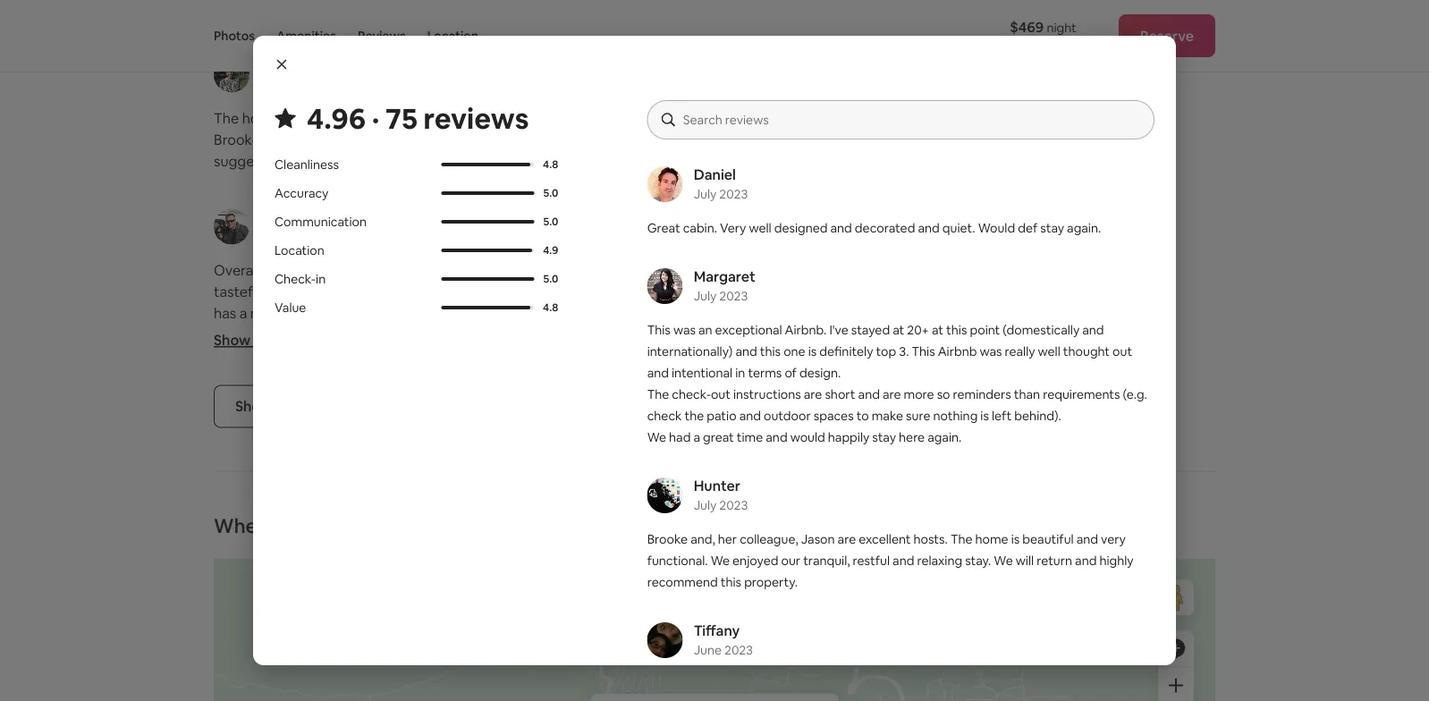 Task type: locate. For each thing, give the bounding box(es) containing it.
reviews inside dialog
[[423, 99, 529, 137]]

1 vertical spatial problem
[[843, 368, 899, 387]]

that's inside 4.96 · 75 reviews dialog
[[719, 54, 751, 70]]

kitchen up exceptional
[[750, 282, 799, 301]]

1 horizontal spatial really
[[1005, 343, 1035, 359]]

area inside 4.96 · 75 reviews dialog
[[819, 32, 844, 48]]

we down her
[[711, 553, 730, 569]]

1 5.0 from the top
[[543, 186, 558, 200]]

0 vertical spatial parking
[[881, 118, 924, 134]]

2 vertical spatial has
[[214, 304, 236, 322]]

0 vertical spatial other
[[926, 11, 957, 27]]

0 horizontal spatial drive
[[760, 97, 789, 113]]

0 horizontal spatial times
[[662, 54, 694, 70]]

beautiful
[[1022, 531, 1074, 547]]

spot
[[765, 75, 791, 91], [785, 390, 815, 408]]

2023 inside margaret july 2023
[[719, 288, 748, 304]]

well right flair,
[[478, 282, 504, 301]]

any
[[921, 152, 945, 170]]

2023 for tiffany
[[724, 642, 753, 658]]

great
[[736, 0, 767, 5], [439, 109, 475, 127], [509, 130, 545, 149], [552, 152, 588, 170], [824, 261, 859, 279], [703, 429, 734, 445]]

me up the always
[[1071, 109, 1092, 127]]

1 horizontal spatial kitchen
[[1020, 0, 1062, 5]]

indicator
[[894, 75, 945, 91], [933, 390, 991, 408]]

1 horizontal spatial other
[[792, 304, 828, 322]]

0 horizontal spatial again.
[[928, 429, 962, 445]]

out up patio
[[711, 386, 731, 402]]

perfect
[[919, 109, 969, 127]]

if
[[670, 118, 677, 134], [963, 433, 971, 451]]

weird
[[1111, 32, 1143, 48], [830, 347, 866, 365]]

and inside 4.96 · 75 reviews dialog
[[927, 97, 951, 113]]

1 vertical spatial parking
[[800, 454, 850, 472]]

reviews inside button
[[312, 397, 363, 415]]

0 horizontal spatial for
[[489, 347, 508, 365]]

tastefully
[[214, 282, 275, 301]]

cups,
[[688, 11, 718, 27], [913, 282, 948, 301]]

again. inside this was an exceptional airbnb. i've stayed at 20+ at this point (domestically and internationally) and this one is definitely top 3. this airbnb was really well thought out and intentional in terms of design. the check-out instructions are short and are more so reminders than requirements (e.g. check the patio and outdoor spaces to make sure nothing is left behind). we had a great time and would happily stay here again.
[[928, 429, 962, 445]]

1 horizontal spatial bit
[[1087, 433, 1105, 451]]

is inside "brooke and, her colleague, jason are excellent hosts. the home is beautiful and very functional. we enjoyed our tranquil, restful and relaxing stay. we will return and highly recommend this property."
[[1011, 531, 1020, 547]]

than
[[1014, 386, 1040, 402]]

love up questions.
[[959, 118, 983, 134]]

i down plus on the right top of page
[[887, 152, 890, 170]]

other left $469
[[926, 11, 957, 27]]

1 horizontal spatial seasonings,
[[1007, 282, 1083, 301]]

it.
[[599, 411, 612, 430]]

don't
[[425, 325, 461, 344]]

1 vertical spatial thought
[[1063, 343, 1110, 359]]

2 5.0 from the top
[[543, 215, 558, 229]]

cups, inside 4.96 · 75 reviews dialog
[[688, 11, 718, 27]]

amenities.
[[1058, 11, 1117, 27], [943, 304, 1011, 322]]

has up airbnb. at top right
[[802, 282, 824, 301]]

cleanliness
[[275, 156, 339, 173]]

75 inside dialog
[[385, 99, 418, 137]]

comfortable. inside 4.96 · 75 reviews dialog
[[886, 32, 961, 48]]

hidden(you up daniel
[[647, 97, 712, 113]]

1 vertical spatial decorated
[[278, 282, 347, 301]]

it
[[867, 109, 876, 127]]

2 vertical spatial for
[[577, 411, 596, 430]]

had left night
[[999, 11, 1021, 27]]

catch up plus on the right top of page
[[874, 97, 907, 113]]

$469 night
[[1010, 17, 1076, 36]]

july for hunter
[[694, 497, 717, 513]]

relaxing
[[917, 553, 962, 569]]

homes
[[536, 347, 581, 365]]

0 vertical spatial very
[[720, 220, 746, 236]]

have down "lake"
[[214, 368, 245, 387]]

july inside marcin july 2023
[[260, 228, 283, 244]]

1 vertical spatial catch
[[1033, 411, 1070, 430]]

2023 inside marcin july 2023
[[286, 228, 315, 244]]

more up sure
[[904, 386, 934, 402]]

in right we
[[316, 271, 326, 287]]

can down airbnb. at top right
[[782, 347, 806, 365]]

well inside overall, we enjoyed brooke's home and thought it was tastefully decorated with a modern flair, well equipped, and has a nice view. brooke was responsive and willing to make our stay as comfortable as possible.  don't count on doing much at the lake though, as everything is reserved for the homes that have docks. there really is no place to swim or fish unless you are a member of the beach club. very private. there are other lakes and swimming areas around though that make up for it.
[[478, 282, 504, 301]]

teenage
[[784, 130, 839, 149]]

challenging down the time
[[722, 454, 797, 472]]

switches down exceptional
[[722, 347, 779, 365]]

to down reserved on the left
[[445, 368, 460, 387]]

are inside "brooke and, her colleague, jason are excellent hosts. the home is beautiful and very functional. we enjoyed our tranquil, restful and relaxing stay. we will return and highly recommend this property."
[[838, 531, 856, 547]]

tiffany image
[[647, 622, 683, 658]]

possible.
[[364, 325, 422, 344]]

pole
[[1004, 75, 1029, 91], [1058, 390, 1087, 408]]

0 horizontal spatial area
[[819, 32, 844, 48]]

2 horizontal spatial home
[[975, 531, 1008, 547]]

home
[[242, 109, 280, 127], [403, 261, 441, 279], [975, 531, 1008, 547]]

stay
[[1040, 220, 1064, 236], [214, 325, 241, 344], [872, 429, 896, 445]]

thing up patio
[[722, 368, 756, 387]]

challenging
[[812, 118, 878, 134], [722, 454, 797, 472]]

1 vertical spatial and
[[1093, 411, 1120, 430]]

michael image
[[214, 57, 250, 92]]

0 vertical spatial entered.
[[943, 0, 992, 5]]

4.8 out of 5.0 image
[[441, 163, 534, 166], [441, 163, 530, 166], [441, 306, 534, 309], [441, 306, 530, 309]]

reserved
[[427, 347, 485, 365]]

2 vertical spatial other
[[580, 390, 616, 408]]

brooke inside the home was clean, cute and in a great location! as a host, brooke was responsive, helpful (even gave us great local suggestions) and welcoming. my friends and i had a great stay!
[[214, 130, 260, 149]]

and inside the cabin is beautiful. it was a perfect destination for me and my three teenage kids plus their friends. brooke always replied to me immediately when i had any questions.
[[1096, 109, 1120, 127]]

1 horizontal spatial can
[[1070, 32, 1090, 48]]

1 vertical spatial other
[[792, 304, 828, 322]]

drag pegman onto the map to open street view image
[[1158, 580, 1194, 616]]

spot down design.
[[785, 390, 815, 408]]

2023 down margaret
[[719, 288, 748, 304]]

kinda
[[898, 54, 929, 70], [1070, 75, 1101, 91], [766, 368, 801, 387], [735, 411, 770, 430]]

here
[[899, 429, 925, 445]]

1 vertical spatial love
[[890, 454, 917, 472]]

2023 down daniel
[[719, 186, 748, 202]]

me
[[1071, 109, 1092, 127], [739, 152, 760, 170]]

really inside this was an exceptional airbnb. i've stayed at 20+ at this point (domestically and internationally) and this one is definitely top 3. this airbnb was really well thought out and intentional in terms of design. the check-out instructions are short and are more so reminders than requirements (e.g. check the patio and outdoor spaces to make sure nothing is left behind). we had a great time and would happily stay here again.
[[1005, 343, 1035, 359]]

2 show more from the left
[[722, 331, 797, 349]]

1 4.8 from the top
[[543, 157, 558, 171]]

us
[[492, 130, 506, 149]]

property.
[[744, 574, 798, 590]]

switches
[[1016, 32, 1067, 48], [722, 347, 779, 365]]

margaret july 2023
[[694, 267, 756, 304]]

1 vertical spatial but
[[926, 347, 948, 365]]

daniel july 2023
[[694, 165, 748, 202]]

0 horizontal spatial decorated
[[278, 282, 347, 301]]

more inside this was an exceptional airbnb. i've stayed at 20+ at this point (domestically and internationally) and this one is definitely top 3. this airbnb was really well thought out and intentional in terms of design. the check-out instructions are short and are more so reminders than requirements (e.g. check the patio and outdoor spaces to make sure nothing is left behind). we had a great time and would happily stay here again.
[[904, 386, 934, 402]]

0 vertical spatial out
[[1113, 343, 1132, 359]]

0 vertical spatial enjoyed
[[289, 261, 341, 279]]

of up immediately
[[797, 118, 809, 134]]

if left my
[[670, 118, 677, 134]]

out up (e.g.
[[1113, 343, 1132, 359]]

0 vertical spatial stay
[[1040, 220, 1064, 236]]

1 vertical spatial enjoyed
[[732, 553, 778, 569]]

july for margaret
[[694, 288, 717, 304]]

hunter image
[[647, 478, 683, 513], [647, 478, 683, 513]]

other
[[926, 11, 957, 27], [792, 304, 828, 322], [580, 390, 616, 408]]

0 horizontal spatial and
[[927, 97, 951, 113]]

4.8
[[543, 157, 558, 171], [543, 301, 558, 314]]

enjoyed inside overall, we enjoyed brooke's home and thought it was tastefully decorated with a modern flair, well equipped, and has a nice view. brooke was responsive and willing to make our stay as comfortable as possible.  don't count on doing much at the lake though, as everything is reserved for the homes that have docks. there really is no place to swim or fish unless you are a member of the beach club. very private. there are other lakes and swimming areas around though that make up for it.
[[289, 261, 341, 279]]

0 vertical spatial problem
[[966, 54, 1015, 70]]

you'll
[[927, 118, 956, 134], [853, 454, 887, 472], [280, 513, 328, 539]]

hidden(you
[[647, 97, 712, 113], [773, 411, 847, 430]]

there down fish
[[515, 390, 553, 408]]

list
[[207, 0, 1222, 472]]

marcin image
[[214, 209, 250, 244]]

times
[[662, 54, 694, 70], [886, 347, 922, 365]]

1 horizontal spatial love
[[959, 118, 983, 134]]

2023 inside izaya july 2023
[[794, 228, 822, 244]]

brooke inside overall, we enjoyed brooke's home and thought it was tastefully decorated with a modern flair, well equipped, and has a nice view. brooke was responsive and willing to make our stay as comfortable as possible.  don't count on doing much at the lake though, as everything is reserved for the homes that have docks. there really is no place to swim or fish unless you are a member of the beach club. very private. there are other lakes and swimming areas around though that make up for it.
[[317, 304, 363, 322]]

place. up questions.
[[1009, 118, 1043, 134]]

1 vertical spatial hidden(you
[[773, 411, 847, 430]]

you'll inside 4.96 · 75 reviews dialog
[[927, 118, 956, 134]]

1 show more button from the left
[[214, 331, 303, 349]]

steep. inside 4.96 · 75 reviews dialog
[[1103, 97, 1139, 113]]

challenging up when
[[812, 118, 878, 134]]

0 vertical spatial our
[[598, 304, 620, 322]]

0 vertical spatial reviews
[[423, 99, 529, 137]]

home up suggestions)
[[242, 109, 280, 127]]

utensils, inside 4.96 · 75 reviews dialog
[[721, 11, 767, 27]]

can inside 4.96 · 75 reviews dialog
[[1070, 32, 1090, 48]]

rooms inside 4.96 · 75 reviews dialog
[[960, 11, 996, 27]]

more up terms
[[762, 331, 797, 349]]

add a place to the map image
[[1165, 638, 1187, 659]]

etc.
[[839, 11, 861, 27], [1086, 282, 1111, 301]]

accuracy
[[275, 185, 329, 201]]

very
[[858, 32, 883, 48], [917, 325, 945, 344], [1101, 531, 1126, 547]]

0 vertical spatial home
[[242, 109, 280, 127]]

my
[[407, 152, 427, 170]]

weird down the i've
[[830, 347, 866, 365]]

enjoyed right we
[[289, 261, 341, 279]]

for left it.
[[577, 411, 596, 430]]

thought inside this was an exceptional airbnb. i've stayed at 20+ at this point (domestically and internationally) and this one is definitely top 3. this airbnb was really well thought out and intentional in terms of design. the check-out instructions are short and are more so reminders than requirements (e.g. check the patio and outdoor spaces to make sure nothing is left behind). we had a great time and would happily stay here again.
[[1063, 343, 1110, 359]]

tiffany
[[694, 621, 740, 639]]

are right jason
[[838, 531, 856, 547]]

1 horizontal spatial very
[[720, 220, 746, 236]]

home inside overall, we enjoyed brooke's home and thought it was tastefully decorated with a modern flair, well equipped, and has a nice view. brooke was responsive and willing to make our stay as comfortable as possible.  don't count on doing much at the lake though, as everything is reserved for the homes that have docks. there really is no place to swim or fish unless you are a member of the beach club. very private. there are other lakes and swimming areas around though that make up for it.
[[403, 261, 441, 279]]

thing inside 4.96 · 75 reviews dialog
[[860, 54, 890, 70]]

had down "their"
[[893, 152, 918, 170]]

2023 for izaya
[[794, 228, 822, 244]]

show all 75 reviews
[[235, 397, 363, 415]]

recommend
[[647, 574, 718, 590]]

slow
[[830, 97, 856, 113], [983, 411, 1012, 430]]

to inside this was an exceptional airbnb. i've stayed at 20+ at this point (domestically and internationally) and this one is definitely top 3. this airbnb was really well thought out and intentional in terms of design. the check-out instructions are short and are more so reminders than requirements (e.g. check the patio and outdoor spaces to make sure nothing is left behind). we had a great time and would happily stay here again.
[[856, 408, 869, 424]]

show more
[[214, 331, 289, 349], [722, 331, 797, 349]]

4.8 up doing
[[543, 301, 558, 314]]

brooke up suggestions)
[[214, 130, 260, 149]]

brooke right view.
[[317, 304, 363, 322]]

july inside daniel july 2023
[[694, 186, 717, 202]]

our inside overall, we enjoyed brooke's home and thought it was tastefully decorated with a modern flair, well equipped, and has a nice view. brooke was responsive and willing to make our stay as comfortable as possible.  don't count on doing much at the lake though, as everything is reserved for the homes that have docks. there really is no place to swim or fish unless you are a member of the beach club. very private. there are other lakes and swimming areas around though that make up for it.
[[598, 304, 620, 322]]

really
[[1005, 343, 1035, 359], [336, 368, 370, 387]]

again. right def
[[1067, 220, 1101, 236]]

wood right left
[[1018, 390, 1055, 408]]

0 vertical spatial if
[[670, 118, 677, 134]]

this left property.
[[721, 574, 741, 590]]

0 horizontal spatial slow
[[830, 97, 856, 113]]

0 vertical spatial utensils,
[[721, 11, 767, 27]]

make inside this was an exceptional airbnb. i've stayed at 20+ at this point (domestically and internationally) and this one is definitely top 3. this airbnb was really well thought out and intentional in terms of design. the check-out instructions are short and are more so reminders than requirements (e.g. check the patio and outdoor spaces to make sure nothing is left behind). we had a great time and would happily stay here again.
[[872, 408, 903, 424]]

0 horizontal spatial show more button
[[214, 331, 303, 349]]

has up night
[[1065, 0, 1085, 5]]

short
[[825, 386, 855, 402]]

beautiful. inside the cabin is beautiful. it was a perfect destination for me and my three teenage kids plus their friends. brooke always replied to me immediately when i had any questions.
[[802, 109, 864, 127]]

2023 down hunter
[[719, 497, 748, 513]]

wood inside 4.96 · 75 reviews dialog
[[968, 75, 1001, 91]]

this right 3.
[[912, 343, 935, 359]]

0 horizontal spatial utensils,
[[721, 11, 767, 27]]

time
[[737, 429, 763, 445]]

0 horizontal spatial make
[[518, 411, 554, 430]]

0 horizontal spatial pretty
[[791, 97, 828, 113]]

with left teenage
[[742, 118, 767, 134]]

0 vertical spatial 4.8
[[543, 157, 558, 171]]

1 vertical spatial utensils,
[[951, 282, 1004, 301]]

slow left the it
[[830, 97, 856, 113]]

1 vertical spatial that's
[[952, 347, 989, 365]]

this was an exceptional airbnb. i've stayed at 20+ at this point (domestically and internationally) and this one is definitely top 3. this airbnb was really well thought out and intentional in terms of design. the check-out instructions are short and are more so reminders than requirements (e.g. check the patio and outdoor spaces to make sure nothing is left behind). we had a great time and would happily stay here again.
[[647, 322, 1147, 445]]

steep.
[[1103, 97, 1139, 113], [893, 433, 934, 451]]

izaya
[[768, 207, 802, 226]]

view
[[647, 32, 674, 48], [1042, 304, 1072, 322]]

only
[[833, 54, 857, 70], [867, 75, 891, 91], [1082, 347, 1109, 365], [902, 390, 930, 408]]

and
[[927, 97, 951, 113], [1093, 411, 1120, 430]]

all inside button
[[275, 397, 290, 415]]

light up requirements
[[1065, 325, 1094, 344]]

very inside "brooke and, her colleague, jason are excellent hosts. the home is beautiful and very functional. we enjoyed our tranquil, restful and relaxing stay. we will return and highly recommend this property."
[[1101, 531, 1126, 547]]

2 vertical spatial stay
[[872, 429, 896, 445]]

0 vertical spatial i've
[[921, 0, 941, 5]]

if down nothing
[[963, 433, 971, 451]]

75 for all
[[293, 397, 309, 415]]

switches up destination
[[1016, 32, 1067, 48]]

functional.
[[647, 553, 708, 569]]

google map
showing 2 points of interest. region
[[32, 546, 1406, 701]]

brooke inside "brooke and, her colleague, jason are excellent hosts. the home is beautiful and very functional. we enjoyed our tranquil, restful and relaxing stay. we will return and highly recommend this property."
[[647, 531, 688, 547]]

you left my
[[680, 118, 701, 134]]

driveway up left
[[988, 368, 1047, 387]]

club.
[[395, 390, 426, 408]]

0 horizontal spatial we
[[647, 429, 666, 445]]

indicator left left
[[933, 390, 991, 408]]

0 horizontal spatial in
[[316, 271, 326, 287]]

all
[[888, 11, 901, 27], [750, 304, 764, 322], [275, 397, 290, 415]]

rooms
[[960, 11, 996, 27], [831, 304, 873, 322]]

july for izaya
[[768, 228, 791, 244]]

have inside overall, we enjoyed brooke's home and thought it was tastefully decorated with a modern flair, well equipped, and has a nice view. brooke was responsive and willing to make our stay as comfortable as possible.  don't count on doing much at the lake though, as everything is reserved for the homes that have docks. there really is no place to swim or fish unless you are a member of the beach club. very private. there are other lakes and swimming areas around though that make up for it.
[[214, 368, 245, 387]]

1 horizontal spatial catch
[[1033, 411, 1070, 430]]

0 vertical spatial me
[[1071, 109, 1092, 127]]

hard up my
[[720, 75, 747, 91]]

airbnb
[[879, 0, 918, 5], [987, 261, 1032, 279], [938, 343, 977, 359]]

3 5.0 from the top
[[543, 272, 558, 286]]

times inside 4.96 · 75 reviews dialog
[[662, 54, 694, 70]]

july down hunter
[[694, 497, 717, 513]]

0 horizontal spatial pole
[[1004, 75, 1029, 91]]

show more button for beautiful.
[[722, 331, 811, 349]]

july inside izaya july 2023
[[768, 228, 791, 244]]

1 vertical spatial challenging
[[722, 454, 797, 472]]

july for daniel
[[694, 186, 717, 202]]

it
[[770, 0, 778, 5], [699, 75, 706, 91], [1082, 97, 1089, 113], [529, 261, 538, 279], [862, 261, 871, 279], [1109, 368, 1118, 387], [868, 433, 877, 451]]

other inside overall, we enjoyed brooke's home and thought it was tastefully decorated with a modern flair, well equipped, and has a nice view. brooke was responsive and willing to make our stay as comfortable as possible.  don't count on doing much at the lake though, as everything is reserved for the homes that have docks. there really is no place to swim or fish unless you are a member of the beach club. very private. there are other lakes and swimming areas around though that make up for it.
[[580, 390, 616, 408]]

1 horizontal spatial thought
[[1063, 343, 1110, 359]]

can right $469
[[1070, 32, 1090, 48]]

0 vertical spatial it).
[[909, 97, 924, 113]]

75 for ·
[[385, 99, 418, 137]]

entered.
[[943, 0, 992, 5], [1060, 261, 1116, 279]]

are up daniel
[[704, 118, 722, 134]]

0 horizontal spatial ok
[[725, 118, 739, 134]]

catch inside 4.96 · 75 reviews dialog
[[874, 97, 907, 113]]

0 vertical spatial the house was great it was the cleanest airbnb i've entered. the kitchen has many plates, cups, utensils, seasonings, etc. and all the other rooms had many amenities. the view is beautiful. the outdoor area is very comfortable. the light switches can be weird at times but that's a nitpick. the only thing i kinda had a problem with was the driveway because it is hard to spot because the only indicator is a wood pole that is kinda hidden(you have to drive pretty slow to catch it). and the driveway because it is steep. but if you are ok with a bit of challenging parking you'll love this place.
[[647, 0, 1144, 134]]

of inside this was an exceptional airbnb. i've stayed at 20+ at this point (domestically and internationally) and this one is definitely top 3. this airbnb was really well thought out and intentional in terms of design. the check-out instructions are short and are more so reminders than requirements (e.g. check the patio and outdoor spaces to make sure nothing is left behind). we had a great time and would happily stay here again.
[[785, 365, 797, 381]]

home up stay.
[[975, 531, 1008, 547]]

outdoor down instructions
[[764, 408, 811, 424]]

1 horizontal spatial entered.
[[1060, 261, 1116, 279]]

has inside overall, we enjoyed brooke's home and thought it was tastefully decorated with a modern flair, well equipped, and has a nice view. brooke was responsive and willing to make our stay as comfortable as possible.  don't count on doing much at the lake though, as everything is reserved for the homes that have docks. there really is no place to swim or fish unless you are a member of the beach club. very private. there are other lakes and swimming areas around though that make up for it.
[[214, 304, 236, 322]]

only up requirements
[[1082, 347, 1109, 365]]

izaya image
[[722, 209, 757, 244], [722, 209, 757, 244]]

0 horizontal spatial nitpick.
[[764, 54, 806, 70]]

2023 for daniel
[[719, 186, 748, 202]]

july inside margaret july 2023
[[694, 288, 717, 304]]

reserve
[[1140, 26, 1194, 45]]

had inside the home was clean, cute and in a great location! as a host, brooke was responsive, helpful (even gave us great local suggestions) and welcoming. my friends and i had a great stay!
[[513, 152, 538, 170]]

location
[[427, 28, 479, 44], [275, 242, 324, 258]]

4.9 out of 5.0 image
[[441, 249, 534, 252], [441, 249, 532, 252]]

with down brooke's on the top left of the page
[[350, 282, 379, 301]]

her
[[718, 531, 737, 547]]

be
[[1093, 32, 1108, 48], [809, 347, 826, 365], [332, 513, 356, 539]]

location!
[[478, 109, 534, 127]]

1 vertical spatial have
[[214, 368, 245, 387]]

1 horizontal spatial stay
[[872, 429, 896, 445]]

light
[[988, 32, 1014, 48], [1065, 325, 1094, 344]]

brooke's
[[344, 261, 400, 279]]

ok down the behind).
[[1026, 433, 1042, 451]]

love down here
[[890, 454, 917, 472]]

friends
[[430, 152, 476, 170]]

comfortable. up reminders at the right bottom
[[948, 325, 1034, 344]]

we inside this was an exceptional airbnb. i've stayed at 20+ at this point (domestically and internationally) and this one is definitely top 3. this airbnb was really well thought out and intentional in terms of design. the check-out instructions are short and are more so reminders than requirements (e.g. check the patio and outdoor spaces to make sure nothing is left behind). we had a great time and would happily stay here again.
[[647, 429, 666, 445]]

we
[[266, 261, 286, 279]]

kitchen
[[1020, 0, 1062, 5], [750, 282, 799, 301]]

1 vertical spatial really
[[336, 368, 370, 387]]

place. inside 4.96 · 75 reviews dialog
[[1009, 118, 1043, 134]]

nitpick.
[[764, 54, 806, 70], [1003, 347, 1050, 365]]

hidden(you down short at bottom
[[773, 411, 847, 430]]

make up much in the top of the page
[[559, 304, 595, 322]]

list item
[[207, 0, 630, 56]]

that's up "cabin"
[[719, 54, 751, 70]]

i down the location!
[[507, 152, 510, 170]]

would
[[978, 220, 1015, 236]]

the
[[806, 0, 825, 5], [903, 11, 923, 27], [1070, 54, 1090, 70], [845, 75, 864, 91], [953, 97, 973, 113], [903, 261, 925, 279], [767, 304, 789, 322], [214, 347, 236, 365], [511, 347, 533, 365], [962, 368, 985, 387], [325, 390, 348, 408], [877, 390, 899, 408], [685, 408, 704, 424], [722, 433, 744, 451]]

1 vertical spatial bit
[[1087, 433, 1105, 451]]

1 vertical spatial pretty
[[938, 411, 979, 430]]

in up (even
[[414, 109, 425, 127]]

0 vertical spatial nitpick.
[[764, 54, 806, 70]]

have up my
[[715, 97, 742, 113]]

parking inside 4.96 · 75 reviews dialog
[[881, 118, 924, 134]]

0 horizontal spatial cups,
[[688, 11, 718, 27]]

i
[[893, 54, 896, 70], [507, 152, 510, 170], [887, 152, 890, 170], [759, 368, 762, 387]]

location right reviews button on the top left of the page
[[427, 28, 479, 44]]

2 horizontal spatial in
[[735, 365, 745, 381]]

show inside show all 75 reviews button
[[235, 397, 272, 415]]

1 horizontal spatial and
[[1093, 411, 1120, 430]]

i down exceptional
[[759, 368, 762, 387]]

0 horizontal spatial view
[[647, 32, 674, 48]]

other left the i've
[[792, 304, 828, 322]]

75 inside button
[[293, 397, 309, 415]]

the
[[647, 0, 669, 5], [995, 0, 1017, 5], [1120, 11, 1142, 27], [745, 32, 767, 48], [964, 32, 986, 48], [808, 54, 830, 70], [214, 109, 239, 127], [722, 109, 747, 127], [722, 261, 747, 279], [722, 282, 747, 301], [1014, 304, 1039, 322], [787, 325, 812, 344], [1037, 325, 1062, 344], [1054, 347, 1079, 365], [647, 386, 669, 402], [950, 531, 973, 547]]

stay up "lake"
[[214, 325, 241, 344]]

decorated down when
[[855, 220, 915, 236]]

1 horizontal spatial location
[[427, 28, 479, 44]]

amenities. right $469
[[1058, 11, 1117, 27]]

2 vertical spatial 5.0
[[543, 272, 558, 286]]

1 horizontal spatial have
[[715, 97, 742, 113]]

on
[[506, 325, 523, 344]]

1 vertical spatial weird
[[830, 347, 866, 365]]

the inside the cabin is beautiful. it was a perfect destination for me and my three teenage kids plus their friends. brooke always replied to me immediately when i had any questions.
[[722, 109, 747, 127]]

our up much in the top of the page
[[598, 304, 620, 322]]

had up perfect
[[932, 54, 954, 70]]

0 vertical spatial challenging
[[812, 118, 878, 134]]

behind).
[[1014, 408, 1061, 424]]

1 horizontal spatial etc.
[[1086, 282, 1111, 301]]

5.0 out of 5.0 image
[[441, 191, 534, 195], [441, 191, 534, 195], [441, 220, 534, 224], [441, 220, 534, 224], [441, 277, 534, 281], [441, 277, 534, 281]]

pole inside 4.96 · 75 reviews dialog
[[1004, 75, 1029, 91]]

comfortable
[[262, 325, 344, 344]]

photos
[[214, 28, 255, 44]]

great inside this was an exceptional airbnb. i've stayed at 20+ at this point (domestically and internationally) and this one is definitely top 3. this airbnb was really well thought out and intentional in terms of design. the check-out instructions are short and are more so reminders than requirements (e.g. check the patio and outdoor spaces to make sure nothing is left behind). we had a great time and would happily stay here again.
[[703, 429, 734, 445]]

daniel image
[[647, 166, 683, 202], [647, 166, 683, 202]]

july inside the hunter july 2023
[[694, 497, 717, 513]]

welcoming.
[[329, 152, 404, 170]]

kinda up the replied
[[1070, 75, 1101, 91]]

2023 for hunter
[[719, 497, 748, 513]]

brooke and, her colleague, jason are excellent hosts. the home is beautiful and very functional. we enjoyed our tranquil, restful and relaxing stay. we will return and highly recommend this property.
[[647, 531, 1134, 590]]

amenities button
[[276, 0, 336, 72]]

cleanest
[[828, 0, 877, 5], [928, 261, 984, 279]]

2023 for marcin
[[286, 228, 315, 244]]

1 vertical spatial amenities.
[[943, 304, 1011, 322]]

2023 inside tiffany june 2023
[[724, 642, 753, 658]]

very up though on the bottom left
[[429, 390, 459, 408]]

bit inside 4.96 · 75 reviews dialog
[[779, 118, 794, 134]]

amenities. inside 4.96 · 75 reviews dialog
[[1058, 11, 1117, 27]]

1 horizontal spatial ok
[[1026, 433, 1042, 451]]

amenities. inside list
[[943, 304, 1011, 322]]

1 horizontal spatial drive
[[902, 411, 935, 430]]

0 horizontal spatial home
[[242, 109, 280, 127]]

as up "lake"
[[244, 325, 258, 344]]

for up or
[[489, 347, 508, 365]]

2 show more button from the left
[[722, 331, 811, 349]]

0 horizontal spatial very
[[429, 390, 459, 408]]

1 vertical spatial home
[[403, 261, 441, 279]]

to inside the cabin is beautiful. it was a perfect destination for me and my three teenage kids plus their friends. brooke always replied to me immediately when i had any questions.
[[722, 152, 736, 170]]

5.0 for check-in
[[543, 272, 558, 286]]

make left sure
[[872, 408, 903, 424]]

2023 down marcin
[[286, 228, 315, 244]]

2 4.8 from the top
[[543, 301, 558, 314]]

1 vertical spatial in
[[316, 271, 326, 287]]

nice
[[250, 304, 278, 322]]

show more button down nice
[[214, 331, 303, 349]]

place
[[406, 368, 442, 387]]

etc. inside list
[[1086, 282, 1111, 301]]



Task type: vqa. For each thing, say whether or not it's contained in the screenshot.


Task type: describe. For each thing, give the bounding box(es) containing it.
it). inside 4.96 · 75 reviews dialog
[[909, 97, 924, 113]]

4.8 for cleanliness
[[543, 157, 558, 171]]

0 horizontal spatial thing
[[722, 368, 756, 387]]

member
[[249, 390, 305, 408]]

immediately
[[763, 152, 845, 170]]

has inside 4.96 · 75 reviews dialog
[[1065, 0, 1085, 5]]

it inside overall, we enjoyed brooke's home and thought it was tastefully decorated with a modern flair, well equipped, and has a nice view. brooke was responsive and willing to make our stay as comfortable as possible.  don't count on doing much at the lake though, as everything is reserved for the homes that have docks. there really is no place to swim or fish unless you are a member of the beach club. very private. there are other lakes and swimming areas around though that make up for it.
[[529, 261, 538, 279]]

1 horizontal spatial pole
[[1058, 390, 1087, 408]]

nitpick. inside 4.96 · 75 reviews dialog
[[764, 54, 806, 70]]

5.0 for accuracy
[[543, 186, 558, 200]]

only up the it
[[867, 75, 891, 91]]

1 vertical spatial wood
[[1018, 390, 1055, 408]]

intentional
[[672, 365, 733, 381]]

communication
[[275, 214, 367, 230]]

check
[[647, 408, 682, 424]]

1 vertical spatial all
[[750, 304, 764, 322]]

1 horizontal spatial cups,
[[913, 282, 948, 301]]

had down the one
[[804, 368, 829, 387]]

this left point
[[946, 322, 967, 338]]

1 vertical spatial times
[[886, 347, 922, 365]]

nothing
[[933, 408, 978, 424]]

ok inside 4.96 · 75 reviews dialog
[[725, 118, 739, 134]]

0 horizontal spatial more
[[254, 331, 289, 349]]

1 horizontal spatial house
[[750, 261, 792, 279]]

driveway down instructions
[[747, 433, 806, 451]]

0 vertical spatial well
[[749, 220, 771, 236]]

1 vertical spatial out
[[711, 386, 731, 402]]

2 horizontal spatial have
[[850, 411, 882, 430]]

though,
[[269, 347, 320, 365]]

4.96
[[307, 99, 366, 137]]

pretty inside 4.96 · 75 reviews dialog
[[791, 97, 828, 113]]

1 horizontal spatial utensils,
[[951, 282, 1004, 301]]

slow inside 4.96 · 75 reviews dialog
[[830, 97, 856, 113]]

an
[[698, 322, 712, 338]]

around
[[387, 411, 433, 430]]

20+
[[907, 322, 929, 338]]

decorated inside 4.96 · 75 reviews dialog
[[855, 220, 915, 236]]

1 vertical spatial me
[[739, 152, 760, 170]]

0 horizontal spatial airbnb
[[879, 0, 918, 5]]

show right "an"
[[722, 331, 759, 349]]

in inside this was an exceptional airbnb. i've stayed at 20+ at this point (domestically and internationally) and this one is definitely top 3. this airbnb was really well thought out and intentional in terms of design. the check-out instructions are short and are more so reminders than requirements (e.g. check the patio and outdoor spaces to make sure nothing is left behind). we had a great time and would happily stay here again.
[[735, 365, 745, 381]]

michael
[[260, 55, 312, 74]]

had inside this was an exceptional airbnb. i've stayed at 20+ at this point (domestically and internationally) and this one is definitely top 3. this airbnb was really well thought out and intentional in terms of design. the check-out instructions are short and are more so reminders than requirements (e.g. check the patio and outdoor spaces to make sure nothing is left behind). we had a great time and would happily stay here again.
[[669, 429, 691, 445]]

tiffany image
[[647, 622, 683, 658]]

doing
[[526, 325, 563, 344]]

i inside the cabin is beautiful. it was a perfect destination for me and my three teenage kids plus their friends. brooke always replied to me immediately when i had any questions.
[[887, 152, 890, 170]]

everything
[[340, 347, 411, 365]]

areas
[[348, 411, 383, 430]]

1 vertical spatial for
[[489, 347, 508, 365]]

that left (e.g.
[[1090, 390, 1118, 408]]

1 show more from the left
[[214, 331, 289, 349]]

check-
[[672, 386, 711, 402]]

1 horizontal spatial light
[[1065, 325, 1094, 344]]

marcin
[[260, 207, 305, 226]]

1 vertical spatial spot
[[785, 390, 815, 408]]

to right left
[[1015, 411, 1030, 430]]

love inside 4.96 · 75 reviews dialog
[[959, 118, 983, 134]]

swim
[[463, 368, 497, 387]]

brooke inside the cabin is beautiful. it was a perfect destination for me and my three teenage kids plus their friends. brooke always replied to me immediately when i had any questions.
[[987, 130, 1034, 149]]

1 horizontal spatial pretty
[[938, 411, 979, 430]]

this down here
[[920, 454, 944, 472]]

return
[[1037, 553, 1072, 569]]

but inside list
[[926, 347, 948, 365]]

up
[[557, 411, 574, 430]]

beautiful. inside 4.96 · 75 reviews dialog
[[688, 32, 742, 48]]

had inside the cabin is beautiful. it was a perfect destination for me and my three teenage kids plus their friends. brooke always replied to me immediately when i had any questions.
[[893, 152, 918, 170]]

a inside the cabin is beautiful. it was a perfect destination for me and my three teenage kids plus their friends. brooke always replied to me immediately when i had any questions.
[[908, 109, 916, 127]]

thought inside overall, we enjoyed brooke's home and thought it was tastefully decorated with a modern flair, well equipped, and has a nice view. brooke was responsive and willing to make our stay as comfortable as possible.  don't count on doing much at the lake though, as everything is reserved for the homes that have docks. there really is no place to swim or fish unless you are a member of the beach club. very private. there are other lakes and swimming areas around though that make up for it.
[[472, 261, 526, 279]]

(domestically
[[1003, 322, 1080, 338]]

you inside 4.96 · 75 reviews dialog
[[680, 118, 701, 134]]

2023 for margaret
[[719, 288, 748, 304]]

patio
[[707, 408, 736, 424]]

0 horizontal spatial love
[[890, 454, 917, 472]]

i've inside list
[[1035, 261, 1057, 279]]

outdoor inside this was an exceptional airbnb. i've stayed at 20+ at this point (domestically and internationally) and this one is definitely top 3. this airbnb was really well thought out and intentional in terms of design. the check-out instructions are short and are more so reminders than requirements (e.g. check the patio and outdoor spaces to make sure nothing is left behind). we had a great time and would happily stay here again.
[[764, 408, 811, 424]]

1 horizontal spatial this
[[912, 343, 935, 359]]

2 horizontal spatial stay
[[1040, 220, 1064, 236]]

hunter july 2023
[[694, 476, 748, 513]]

1 horizontal spatial plates,
[[867, 282, 910, 301]]

are up "lakes"
[[214, 390, 235, 408]]

to up doing
[[541, 304, 555, 322]]

1 vertical spatial slow
[[983, 411, 1012, 430]]

margaret image
[[647, 268, 683, 304]]

0 horizontal spatial parking
[[800, 454, 850, 472]]

1 horizontal spatial more
[[762, 331, 797, 349]]

kinda down instructions
[[735, 411, 770, 430]]

night
[[1047, 19, 1076, 35]]

ok inside list
[[1026, 433, 1042, 451]]

responsive
[[395, 304, 466, 322]]

had left 20+
[[876, 304, 901, 322]]

where
[[214, 513, 276, 539]]

1 vertical spatial drive
[[902, 411, 935, 430]]

that down much in the top of the page
[[584, 347, 611, 365]]

great cabin. very well designed and decorated and quiet. would def stay again.
[[647, 220, 1101, 236]]

marcin july 2023
[[260, 207, 315, 244]]

5.0 for communication
[[543, 215, 558, 229]]

1 vertical spatial outdoor
[[815, 325, 869, 344]]

2 vertical spatial you'll
[[280, 513, 328, 539]]

was inside the cabin is beautiful. it was a perfect destination for me and my three teenage kids plus their friends. brooke always replied to me immediately when i had any questions.
[[879, 109, 905, 127]]

i've inside 4.96 · 75 reviews dialog
[[921, 0, 941, 5]]

stayed
[[851, 322, 890, 338]]

0 vertical spatial location
[[427, 28, 479, 44]]

reserve button
[[1119, 14, 1215, 57]]

host,
[[568, 109, 601, 127]]

be inside 4.96 · 75 reviews dialog
[[1093, 32, 1108, 48]]

gave
[[457, 130, 488, 149]]

airbnb.
[[785, 322, 827, 338]]

indicator inside 4.96 · 75 reviews dialog
[[894, 75, 945, 91]]

1 vertical spatial there
[[515, 390, 553, 408]]

are up up
[[556, 390, 577, 408]]

2 vertical spatial you
[[974, 433, 998, 451]]

stay inside overall, we enjoyed brooke's home and thought it was tastefully decorated with a modern flair, well equipped, and has a nice view. brooke was responsive and willing to make our stay as comfortable as possible.  don't count on doing much at the lake though, as everything is reserved for the homes that have docks. there really is no place to swim or fish unless you are a member of the beach club. very private. there are other lakes and swimming areas around though that make up for it.
[[214, 325, 241, 344]]

hidden(you inside 4.96 · 75 reviews dialog
[[647, 97, 712, 113]]

airbnb inside this was an exceptional airbnb. i've stayed at 20+ at this point (domestically and internationally) and this one is definitely top 3. this airbnb was really well thought out and intentional in terms of design. the check-out instructions are short and are more so reminders than requirements (e.g. check the patio and outdoor spaces to make sure nothing is left behind). we had a great time and would happily stay here again.
[[938, 343, 977, 359]]

requirements
[[1043, 386, 1120, 402]]

home inside "brooke and, her colleague, jason are excellent hosts. the home is beautiful and very functional. we enjoyed our tranquil, restful and relaxing stay. we will return and highly recommend this property."
[[975, 531, 1008, 547]]

definitely
[[819, 343, 873, 359]]

responsive,
[[292, 130, 366, 149]]

0 horizontal spatial place.
[[947, 454, 986, 472]]

show down nice
[[214, 331, 251, 349]]

for inside the cabin is beautiful. it was a perfect destination for me and my three teenage kids plus their friends. brooke always replied to me immediately when i had any questions.
[[1049, 109, 1068, 127]]

challenging inside list
[[722, 454, 797, 472]]

1 vertical spatial has
[[802, 282, 824, 301]]

1 horizontal spatial be
[[809, 347, 826, 365]]

2 horizontal spatial as
[[347, 325, 361, 344]]

sure
[[906, 408, 930, 424]]

1 vertical spatial very
[[917, 325, 945, 344]]

all inside 4.96 · 75 reviews dialog
[[888, 11, 901, 27]]

when
[[848, 152, 884, 170]]

enjoyed inside "brooke and, her colleague, jason are excellent hosts. the home is beautiful and very functional. we enjoyed our tranquil, restful and relaxing stay. we will return and highly recommend this property."
[[732, 553, 778, 569]]

really inside overall, we enjoyed brooke's home and thought it was tastefully decorated with a modern flair, well equipped, and has a nice view. brooke was responsive and willing to make our stay as comfortable as possible.  don't count on doing much at the lake though, as everything is reserved for the homes that have docks. there really is no place to swim or fish unless you are a member of the beach club. very private. there are other lakes and swimming areas around though that make up for it.
[[336, 368, 370, 387]]

0 vertical spatial very
[[858, 32, 883, 48]]

instructions
[[733, 386, 801, 402]]

and,
[[691, 531, 715, 547]]

0 horizontal spatial as
[[244, 325, 258, 344]]

1 horizontal spatial hidden(you
[[773, 411, 847, 430]]

i've
[[829, 322, 848, 338]]

great
[[647, 220, 680, 236]]

1 horizontal spatial that's
[[952, 347, 989, 365]]

1 vertical spatial entered.
[[1060, 261, 1116, 279]]

driveway down reserve
[[1093, 54, 1144, 70]]

equipped,
[[507, 282, 574, 301]]

destination
[[972, 109, 1046, 127]]

1 horizontal spatial out
[[1113, 343, 1132, 359]]

but inside 4.96 · 75 reviews dialog
[[696, 54, 716, 70]]

in inside the home was clean, cute and in a great location! as a host, brooke was responsive, helpful (even gave us great local suggestions) and welcoming. my friends and i had a great stay!
[[414, 109, 425, 127]]

2 vertical spatial beautiful.
[[722, 325, 784, 344]]

that down private.
[[487, 411, 514, 430]]

top
[[876, 343, 896, 359]]

no
[[386, 368, 403, 387]]

i inside dialog
[[893, 54, 896, 70]]

always
[[1037, 130, 1081, 149]]

spot inside 4.96 · 75 reviews dialog
[[765, 75, 791, 91]]

marcin image
[[214, 209, 250, 244]]

to left sure
[[885, 411, 899, 430]]

1 vertical spatial indicator
[[933, 390, 991, 408]]

of inside overall, we enjoyed brooke's home and thought it was tastefully decorated with a modern flair, well equipped, and has a nice view. brooke was responsive and willing to make our stay as comfortable as possible.  don't count on doing much at the lake though, as everything is reserved for the homes that have docks. there really is no place to swim or fish unless you are a member of the beach club. very private. there are other lakes and swimming areas around though that make up for it.
[[308, 390, 322, 408]]

1 horizontal spatial as
[[323, 347, 337, 365]]

0 horizontal spatial can
[[782, 347, 806, 365]]

cleanest inside 4.96 · 75 reviews dialog
[[828, 0, 877, 5]]

if inside 4.96 · 75 reviews dialog
[[670, 118, 677, 134]]

our inside "brooke and, her colleague, jason are excellent hosts. the home is beautiful and very functional. we enjoyed our tranquil, restful and relaxing stay. we will return and highly recommend this property."
[[781, 553, 800, 569]]

0 vertical spatial outdoor
[[769, 32, 816, 48]]

0 horizontal spatial switches
[[722, 347, 779, 365]]

1 vertical spatial hard
[[735, 390, 764, 408]]

have inside 4.96 · 75 reviews dialog
[[715, 97, 742, 113]]

(e.g.
[[1123, 386, 1147, 402]]

are down top
[[883, 386, 901, 402]]

are down design.
[[804, 386, 822, 402]]

photos button
[[214, 0, 255, 72]]

overall,
[[214, 261, 263, 279]]

0 vertical spatial this
[[647, 322, 671, 338]]

internationally)
[[647, 343, 733, 359]]

reviews for 4.96 · 75 reviews
[[423, 99, 529, 137]]

point
[[970, 322, 1000, 338]]

with inside overall, we enjoyed brooke's home and thought it was tastefully decorated with a modern flair, well equipped, and has a nice view. brooke was responsive and willing to make our stay as comfortable as possible.  don't count on doing much at the lake though, as everything is reserved for the homes that have docks. there really is no place to swim or fish unless you are a member of the beach club. very private. there are other lakes and swimming areas around though that make up for it.
[[350, 282, 379, 301]]

cabin.
[[683, 220, 717, 236]]

replied
[[1084, 130, 1129, 149]]

show all 75 reviews button
[[214, 385, 385, 428]]

reviews for show all 75 reviews
[[312, 397, 363, 415]]

as
[[537, 109, 554, 127]]

1 vertical spatial cleanest
[[928, 261, 984, 279]]

1 vertical spatial area
[[872, 325, 901, 344]]

1 horizontal spatial nitpick.
[[1003, 347, 1050, 365]]

switches inside 4.96 · 75 reviews dialog
[[1016, 32, 1067, 48]]

4.96 · 75 reviews dialog
[[253, 0, 1176, 701]]

2 horizontal spatial airbnb
[[987, 261, 1032, 279]]

to up the three
[[745, 97, 757, 113]]

zoom in image
[[1169, 678, 1183, 692]]

a inside this was an exceptional airbnb. i've stayed at 20+ at this point (domestically and internationally) and this one is definitely top 3. this airbnb was really well thought out and intentional in terms of design. the check-out instructions are short and are more so reminders than requirements (e.g. check the patio and outdoor spaces to make sure nothing is left behind). we had a great time and would happily stay here again.
[[693, 429, 700, 445]]

modern
[[393, 282, 445, 301]]

to down terms
[[768, 390, 782, 408]]

but inside 4.96 · 75 reviews dialog
[[647, 118, 667, 134]]

quiet.
[[942, 220, 975, 236]]

seasonings, inside 4.96 · 75 reviews dialog
[[770, 11, 837, 27]]

1 horizontal spatial make
[[559, 304, 595, 322]]

entered. inside 4.96 · 75 reviews dialog
[[943, 0, 992, 5]]

left
[[992, 408, 1012, 424]]

of down requirements
[[1108, 433, 1122, 451]]

to up "cabin"
[[749, 75, 762, 91]]

friends.
[[935, 130, 984, 149]]

3.
[[899, 343, 909, 359]]

with down 3.
[[902, 368, 930, 387]]

this up terms
[[760, 343, 781, 359]]

my
[[722, 130, 742, 149]]

to up kids in the right top of the page
[[859, 97, 871, 113]]

very inside 4.96 · 75 reviews dialog
[[720, 220, 746, 236]]

list containing michael
[[207, 0, 1222, 472]]

challenging inside 4.96 · 75 reviews dialog
[[812, 118, 878, 134]]

light inside 4.96 · 75 reviews dialog
[[988, 32, 1014, 48]]

drive inside 4.96 · 75 reviews dialog
[[760, 97, 789, 113]]

michael image
[[214, 57, 250, 92]]

0 horizontal spatial kitchen
[[750, 282, 799, 301]]

etc. inside 4.96 · 75 reviews dialog
[[839, 11, 861, 27]]

driveway up the friends.
[[976, 97, 1027, 113]]

i inside the home was clean, cute and in a great location! as a host, brooke was responsive, helpful (even gave us great local suggestions) and welcoming. my friends and i had a great stay!
[[507, 152, 510, 170]]

only left so
[[902, 390, 930, 408]]

fish
[[517, 368, 540, 387]]

the inside "brooke and, her colleague, jason are excellent hosts. the home is beautiful and very functional. we enjoyed our tranquil, restful and relaxing stay. we will return and highly recommend this property."
[[950, 531, 973, 547]]

1 horizontal spatial again.
[[1067, 220, 1101, 236]]

margaret image
[[647, 268, 683, 304]]

is inside the cabin is beautiful. it was a perfect destination for me and my three teenage kids plus their friends. brooke always replied to me immediately when i had any questions.
[[789, 109, 799, 127]]

with down the behind).
[[1045, 433, 1073, 451]]

cute
[[353, 109, 383, 127]]

well inside this was an exceptional airbnb. i've stayed at 20+ at this point (domestically and internationally) and this one is definitely top 3. this airbnb was really well thought out and intentional in terms of design. the check-out instructions are short and are more so reminders than requirements (e.g. check the patio and outdoor spaces to make sure nothing is left behind). we had a great time and would happily stay here again.
[[1038, 343, 1060, 359]]

kinda down the one
[[766, 368, 801, 387]]

suggestions)
[[214, 152, 298, 170]]

design.
[[799, 365, 841, 381]]

lake
[[239, 347, 265, 365]]

this inside "brooke and, her colleague, jason are excellent hosts. the home is beautiful and very functional. we enjoyed our tranquil, restful and relaxing stay. we will return and highly recommend this property."
[[721, 574, 741, 590]]

this up questions.
[[985, 118, 1006, 134]]

helpful
[[369, 130, 414, 149]]

the inside this was an exceptional airbnb. i've stayed at 20+ at this point (domestically and internationally) and this one is definitely top 3. this airbnb was really well thought out and intentional in terms of design. the check-out instructions are short and are more so reminders than requirements (e.g. check the patio and outdoor spaces to make sure nothing is left behind). we had a great time and would happily stay here again.
[[647, 386, 669, 402]]

flair,
[[448, 282, 475, 301]]

hard inside 4.96 · 75 reviews dialog
[[720, 75, 747, 91]]

4.96 · 75 reviews
[[307, 99, 529, 137]]

1 vertical spatial comfortable.
[[948, 325, 1034, 344]]

1 horizontal spatial view
[[1042, 304, 1072, 322]]

weird inside 4.96 · 75 reviews dialog
[[1111, 32, 1143, 48]]

1 horizontal spatial it).
[[1073, 411, 1090, 430]]

are down left
[[1001, 433, 1022, 451]]

you'll inside list
[[853, 454, 887, 472]]

0 vertical spatial there
[[294, 368, 332, 387]]

home inside the home was clean, cute and in a great location! as a host, brooke was responsive, helpful (even gave us great local suggestions) and welcoming. my friends and i had a great stay!
[[242, 109, 280, 127]]

july for marcin
[[260, 228, 283, 244]]

show more button for as
[[214, 331, 303, 349]]

0 horizontal spatial be
[[332, 513, 356, 539]]

hunter
[[694, 476, 740, 495]]

tiffany june 2023
[[694, 621, 753, 658]]

reminders
[[953, 386, 1011, 402]]

only up kids in the right top of the page
[[833, 54, 857, 70]]

exceptional
[[715, 322, 782, 338]]

excellent
[[859, 531, 911, 547]]

would
[[790, 429, 825, 445]]

lakes
[[214, 411, 247, 430]]

0 horizontal spatial rooms
[[831, 304, 873, 322]]

1 vertical spatial the house was great it was the cleanest airbnb i've entered. the kitchen has many plates, cups, utensils, seasonings, etc. and all the other rooms had many amenities. the view is beautiful. the outdoor area is very comfortable. the light switches can be weird at times but that's a nitpick. the only thing i kinda had a problem with was the driveway because it is hard to spot because the only indicator is a wood pole that is kinda hidden(you have to drive pretty slow to catch it). and the driveway because it is steep. but if you are ok with a bit of challenging parking you'll love this place.
[[722, 261, 1122, 472]]

house inside 4.96 · 75 reviews dialog
[[672, 0, 708, 5]]

1 horizontal spatial we
[[711, 553, 730, 569]]

with down $469
[[1018, 54, 1043, 70]]

kinda up search reviews, press 'enter' to search text field
[[898, 54, 929, 70]]

steep. inside list
[[893, 433, 934, 451]]

1 vertical spatial if
[[963, 433, 971, 451]]

willing
[[497, 304, 538, 322]]

Search reviews, Press 'Enter' to search text field
[[683, 111, 1137, 129]]

the home was clean, cute and in a great location! as a host, brooke was responsive, helpful (even gave us great local suggestions) and welcoming. my friends and i had a great stay!
[[214, 109, 621, 170]]

4.8 for value
[[543, 301, 558, 314]]

1 horizontal spatial but
[[937, 433, 960, 451]]

or
[[500, 368, 514, 387]]

2 horizontal spatial we
[[994, 553, 1013, 569]]

restful
[[853, 553, 890, 569]]

swimming
[[278, 411, 345, 430]]



